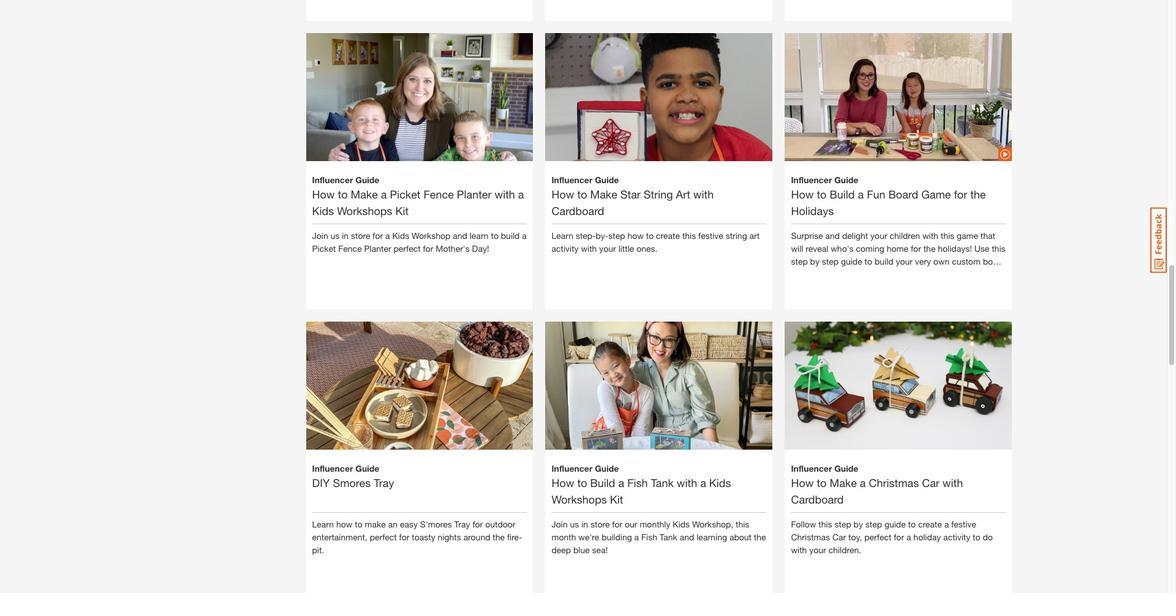 Task type: describe. For each thing, give the bounding box(es) containing it.
to inside influencer guide how to make a picket fence planter with a kids workshops kit
[[338, 187, 348, 201]]

toy,
[[849, 532, 862, 542]]

your inside learn step-by-step how to create this festive string art activity with your little ones.
[[599, 243, 616, 253]]

a inside the join us in store for our monthly kids workshop, this month we're building a fish tank and learning about the deep blue sea!
[[635, 532, 639, 542]]

how inside learn step-by-step how to create this festive string art activity with your little ones.
[[628, 230, 644, 241]]

members!
[[930, 269, 969, 279]]

with inside influencer guide how to make a picket fence planter with a kids workshops kit
[[495, 187, 515, 201]]

to inside influencer guide how to make star string art with cardboard
[[578, 187, 587, 201]]

little
[[619, 243, 634, 253]]

for inside the join us in store for our monthly kids workshop, this month we're building a fish tank and learning about the deep blue sea!
[[612, 519, 623, 529]]

step-
[[576, 230, 596, 241]]

our
[[625, 519, 638, 529]]

game
[[922, 187, 951, 201]]

do
[[983, 532, 993, 542]]

entertainment,
[[312, 532, 368, 542]]

children.
[[829, 544, 862, 555]]

how for how to make a picket fence planter with a kids workshops kit
[[312, 187, 335, 201]]

join us in store for a kids workshop and learn to build a picket fence planter perfect for mother's day!
[[312, 230, 527, 253]]

kit inside 'influencer guide how to build a fish tank with a kids workshops kit'
[[610, 492, 624, 506]]

make
[[365, 519, 386, 529]]

learning
[[697, 532, 727, 542]]

cardboard for how to make star string art with cardboard
[[552, 204, 605, 217]]

activity inside learn step-by-step how to create this festive string art activity with your little ones.
[[552, 243, 579, 253]]

cardboard for how to make a christmas car with cardboard
[[791, 492, 844, 506]]

to inside learn how to make an easy s'mores tray for outdoor entertainment, perfect for toasty nights around the fire- pit.
[[355, 519, 363, 529]]

how for how to make a christmas car with cardboard
[[791, 476, 814, 489]]

home
[[887, 243, 909, 253]]

workshops inside influencer guide how to make a picket fence planter with a kids workshops kit
[[337, 204, 393, 217]]

kit inside influencer guide how to make a picket fence planter with a kids workshops kit
[[396, 204, 409, 217]]

feedback link image
[[1151, 207, 1167, 273]]

build inside the join us in store for a kids workshop and learn to build a picket fence planter perfect for mother's day!
[[501, 230, 520, 241]]

learn how to make an easy s'mores tray for outdoor entertainment, perfect for toasty nights around the fire- pit.
[[312, 519, 522, 555]]

toasty
[[412, 532, 436, 542]]

your right from
[[886, 269, 903, 279]]

1 horizontal spatial game
[[957, 230, 979, 241]]

join us in store for our monthly kids workshop, this month we're building a fish tank and learning about the deep blue sea!
[[552, 519, 766, 555]]

a inside influencer guide how to build a fun board game for the holidays
[[858, 187, 864, 201]]

influencer guide diy smores tray
[[312, 463, 394, 489]]

to inside 'influencer guide how to build a fish tank with a kids workshops kit'
[[578, 476, 587, 489]]

workshop
[[412, 230, 451, 241]]

picket inside the join us in store for a kids workshop and learn to build a picket fence planter perfect for mother's day!
[[312, 243, 336, 253]]

the inside learn how to make an easy s'mores tray for outdoor entertainment, perfect for toasty nights around the fire- pit.
[[493, 532, 505, 542]]

art
[[750, 230, 760, 241]]

mother's
[[436, 243, 470, 253]]

influencer guide how to make a picket fence planter with a kids workshops kit
[[312, 174, 524, 217]]

follow
[[791, 519, 816, 529]]

perfect inside learn how to make an easy s'mores tray for outdoor entertainment, perfect for toasty nights around the fire- pit.
[[370, 532, 397, 542]]

guide for how to make star string art with cardboard
[[595, 174, 619, 185]]

about
[[730, 532, 752, 542]]

tank inside 'influencer guide how to build a fish tank with a kids workshops kit'
[[651, 476, 674, 489]]

activity inside follow this step by step guide to create a festive christmas car toy, perfect for a holiday activity to do with your children.
[[944, 532, 971, 542]]

from
[[866, 269, 884, 279]]

kids inside the join us in store for our monthly kids workshop, this month we're building a fish tank and learning about the deep blue sea!
[[673, 519, 690, 529]]

car inside follow this step by step guide to create a festive christmas car toy, perfect for a holiday activity to do with your children.
[[833, 532, 846, 542]]

this up board
[[992, 243, 1006, 253]]

to inside learn step-by-step how to create this festive string art activity with your little ones.
[[646, 230, 654, 241]]

fish inside 'influencer guide how to build a fish tank with a kids workshops kit'
[[628, 476, 648, 489]]

guide for how to make a christmas car with cardboard
[[835, 463, 859, 473]]

with inside influencer guide how to make a christmas car with cardboard
[[943, 476, 963, 489]]

learn step-by-step how to create this festive string art activity with your little ones.
[[552, 230, 760, 253]]

how to build a fun board game for the holidays image
[[785, 12, 1013, 182]]

tray inside 'influencer guide diy smores tray'
[[374, 476, 394, 489]]

influencer guide how to make star string art with cardboard
[[552, 174, 714, 217]]

fire-
[[507, 532, 522, 542]]

surprise and delight your children with this game that will reveal who's coming home for the holidays! use this step by step guide to build your very own custom board game with cameos from your family members!
[[791, 230, 1006, 279]]

this inside the join us in store for our monthly kids workshop, this month we're building a fish tank and learning about the deep blue sea!
[[736, 519, 750, 529]]

festive inside follow this step by step guide to create a festive christmas car toy, perfect for a holiday activity to do with your children.
[[952, 519, 977, 529]]

how inside learn how to make an easy s'mores tray for outdoor entertainment, perfect for toasty nights around the fire- pit.
[[336, 519, 353, 529]]

influencer for how to build a fun board game for the holidays
[[791, 174, 832, 185]]

guide inside surprise and delight your children with this game that will reveal who's coming home for the holidays! use this step by step guide to build your very own custom board game with cameos from your family members!
[[841, 256, 863, 266]]

fish inside the join us in store for our monthly kids workshop, this month we're building a fish tank and learning about the deep blue sea!
[[642, 532, 657, 542]]

how for how to build a fish tank with a kids workshops kit
[[552, 476, 574, 489]]

deep
[[552, 544, 571, 555]]

blue
[[574, 544, 590, 555]]

influencer for how to make star string art with cardboard
[[552, 174, 593, 185]]

workshops inside 'influencer guide how to build a fish tank with a kids workshops kit'
[[552, 492, 607, 506]]

sea!
[[592, 544, 608, 555]]

festive inside learn step-by-step how to create this festive string art activity with your little ones.
[[699, 230, 724, 241]]

string
[[644, 187, 673, 201]]

1 vertical spatial game
[[791, 269, 813, 279]]

will
[[791, 243, 804, 253]]

build for holidays
[[830, 187, 855, 201]]

with inside learn step-by-step how to create this festive string art activity with your little ones.
[[581, 243, 597, 253]]

very
[[915, 256, 931, 266]]

reveal
[[806, 243, 829, 253]]

s'mores
[[420, 519, 452, 529]]

day!
[[472, 243, 489, 253]]

to inside influencer guide how to build a fun board game for the holidays
[[817, 187, 827, 201]]

follow this step by step guide to create a festive christmas car toy, perfect for a holiday activity to do with your children.
[[791, 519, 993, 555]]

how to make a picket fence planter with a kids workshops kit image
[[306, 12, 533, 239]]

the inside the join us in store for our monthly kids workshop, this month we're building a fish tank and learning about the deep blue sea!
[[754, 532, 766, 542]]

build for workshops
[[590, 476, 616, 489]]

us for kids
[[331, 230, 340, 241]]

by-
[[596, 230, 609, 241]]

building
[[602, 532, 632, 542]]

the inside influencer guide how to build a fun board game for the holidays
[[971, 187, 986, 201]]

diy smores tray image
[[306, 301, 533, 528]]

board
[[889, 187, 919, 201]]

for down workshop
[[423, 243, 433, 253]]

create inside learn step-by-step how to create this festive string art activity with your little ones.
[[656, 230, 680, 241]]

learn for how to make star string art with cardboard
[[552, 230, 574, 241]]

us for workshops
[[570, 519, 579, 529]]

planter inside the join us in store for a kids workshop and learn to build a picket fence planter perfect for mother's day!
[[364, 243, 391, 253]]

for inside follow this step by step guide to create a festive christmas car toy, perfect for a holiday activity to do with your children.
[[894, 532, 905, 542]]

with inside 'influencer guide how to build a fish tank with a kids workshops kit'
[[677, 476, 697, 489]]

influencer for how to make a picket fence planter with a kids workshops kit
[[312, 174, 353, 185]]

children
[[890, 230, 920, 241]]

christmas inside follow this step by step guide to create a festive christmas car toy, perfect for a holiday activity to do with your children.
[[791, 532, 830, 542]]

kids inside the join us in store for a kids workshop and learn to build a picket fence planter perfect for mother's day!
[[392, 230, 409, 241]]

holidays
[[791, 204, 834, 217]]

for up around
[[473, 519, 483, 529]]

and inside the join us in store for a kids workshop and learn to build a picket fence planter perfect for mother's day!
[[453, 230, 467, 241]]

influencer guide how to build a fish tank with a kids workshops kit
[[552, 463, 731, 506]]

monthly
[[640, 519, 671, 529]]

string
[[726, 230, 747, 241]]

how to make a christmas car with cardboard image
[[785, 301, 1013, 452]]

star
[[621, 187, 641, 201]]



Task type: vqa. For each thing, say whether or not it's contained in the screenshot.
Learn to the right
yes



Task type: locate. For each thing, give the bounding box(es) containing it.
guide for how to build a fun board game for the holidays
[[835, 174, 859, 185]]

influencer guide how to make a christmas car with cardboard
[[791, 463, 963, 506]]

in for workshops
[[582, 519, 588, 529]]

influencer inside influencer guide how to build a fun board game for the holidays
[[791, 174, 832, 185]]

we're
[[579, 532, 599, 542]]

learn up entertainment,
[[312, 519, 334, 529]]

how for how to build a fun board game for the holidays
[[791, 187, 814, 201]]

game up holidays!
[[957, 230, 979, 241]]

guide for how to build a fish tank with a kids workshops kit
[[595, 463, 619, 473]]

learn
[[552, 230, 574, 241], [312, 519, 334, 529]]

family
[[905, 269, 928, 279]]

guide inside influencer guide how to make a christmas car with cardboard
[[835, 463, 859, 473]]

0 vertical spatial picket
[[390, 187, 421, 201]]

0 vertical spatial kit
[[396, 204, 409, 217]]

this inside learn step-by-step how to create this festive string art activity with your little ones.
[[683, 230, 696, 241]]

to inside surprise and delight your children with this game that will reveal who's coming home for the holidays! use this step by step guide to build your very own custom board game with cameos from your family members!
[[865, 256, 873, 266]]

holidays!
[[938, 243, 972, 253]]

step up toy,
[[835, 519, 852, 529]]

make inside influencer guide how to make star string art with cardboard
[[590, 187, 618, 201]]

0 horizontal spatial build
[[590, 476, 616, 489]]

influencer inside 'influencer guide diy smores tray'
[[312, 463, 353, 473]]

1 horizontal spatial guide
[[885, 519, 906, 529]]

cardboard inside influencer guide how to make star string art with cardboard
[[552, 204, 605, 217]]

1 vertical spatial cardboard
[[791, 492, 844, 506]]

planter
[[457, 187, 492, 201], [364, 243, 391, 253]]

cardboard
[[552, 204, 605, 217], [791, 492, 844, 506]]

join for how to build a fish tank with a kids workshops kit
[[552, 519, 568, 529]]

make inside influencer guide how to make a christmas car with cardboard
[[830, 476, 857, 489]]

create
[[656, 230, 680, 241], [919, 519, 942, 529]]

nights
[[438, 532, 461, 542]]

0 horizontal spatial cardboard
[[552, 204, 605, 217]]

your up the coming at the top of the page
[[871, 230, 888, 241]]

2 horizontal spatial and
[[826, 230, 840, 241]]

cardboard inside influencer guide how to make a christmas car with cardboard
[[791, 492, 844, 506]]

0 horizontal spatial store
[[351, 230, 370, 241]]

1 vertical spatial workshops
[[552, 492, 607, 506]]

fish
[[628, 476, 648, 489], [642, 532, 657, 542]]

coming
[[856, 243, 885, 253]]

and inside the join us in store for our monthly kids workshop, this month we're building a fish tank and learning about the deep blue sea!
[[680, 532, 695, 542]]

art
[[676, 187, 691, 201]]

picket
[[390, 187, 421, 201], [312, 243, 336, 253]]

0 vertical spatial guide
[[841, 256, 863, 266]]

1 horizontal spatial in
[[582, 519, 588, 529]]

1 horizontal spatial and
[[680, 532, 695, 542]]

influencer inside influencer guide how to make a picket fence planter with a kids workshops kit
[[312, 174, 353, 185]]

an
[[388, 519, 398, 529]]

1 horizontal spatial build
[[830, 187, 855, 201]]

1 vertical spatial planter
[[364, 243, 391, 253]]

1 vertical spatial festive
[[952, 519, 977, 529]]

0 vertical spatial learn
[[552, 230, 574, 241]]

the
[[971, 187, 986, 201], [924, 243, 936, 253], [493, 532, 505, 542], [754, 532, 766, 542]]

store for workshops
[[351, 230, 370, 241]]

0 horizontal spatial guide
[[841, 256, 863, 266]]

step
[[609, 230, 625, 241], [791, 256, 808, 266], [822, 256, 839, 266], [835, 519, 852, 529], [866, 519, 882, 529]]

0 vertical spatial join
[[312, 230, 328, 241]]

around
[[464, 532, 491, 542]]

0 vertical spatial store
[[351, 230, 370, 241]]

0 vertical spatial car
[[922, 476, 940, 489]]

and inside surprise and delight your children with this game that will reveal who's coming home for the holidays! use this step by step guide to build your very own custom board game with cameos from your family members!
[[826, 230, 840, 241]]

to
[[338, 187, 348, 201], [578, 187, 587, 201], [817, 187, 827, 201], [491, 230, 499, 241], [646, 230, 654, 241], [865, 256, 873, 266], [578, 476, 587, 489], [817, 476, 827, 489], [355, 519, 363, 529], [908, 519, 916, 529], [973, 532, 981, 542]]

by
[[810, 256, 820, 266], [854, 519, 863, 529]]

fence
[[424, 187, 454, 201], [338, 243, 362, 253]]

0 vertical spatial tray
[[374, 476, 394, 489]]

0 horizontal spatial learn
[[312, 519, 334, 529]]

influencer inside influencer guide how to make a christmas car with cardboard
[[791, 463, 832, 473]]

kit up building
[[610, 492, 624, 506]]

how up little
[[628, 230, 644, 241]]

learn
[[470, 230, 489, 241]]

1 horizontal spatial workshops
[[552, 492, 607, 506]]

tray inside learn how to make an easy s'mores tray for outdoor entertainment, perfect for toasty nights around the fire- pit.
[[454, 519, 470, 529]]

car inside influencer guide how to make a christmas car with cardboard
[[922, 476, 940, 489]]

fish up our
[[628, 476, 648, 489]]

how up entertainment,
[[336, 519, 353, 529]]

activity down step-
[[552, 243, 579, 253]]

the right game
[[971, 187, 986, 201]]

this up about
[[736, 519, 750, 529]]

store inside the join us in store for a kids workshop and learn to build a picket fence planter perfect for mother's day!
[[351, 230, 370, 241]]

0 vertical spatial tank
[[651, 476, 674, 489]]

influencer inside influencer guide how to make star string art with cardboard
[[552, 174, 593, 185]]

in for kids
[[342, 230, 349, 241]]

influencer for diy smores tray
[[312, 463, 353, 473]]

build left the fun
[[830, 187, 855, 201]]

board
[[983, 256, 1006, 266]]

0 horizontal spatial build
[[501, 230, 520, 241]]

car
[[922, 476, 940, 489], [833, 532, 846, 542]]

activity right holiday
[[944, 532, 971, 542]]

make for christmas
[[830, 476, 857, 489]]

by down reveal
[[810, 256, 820, 266]]

0 vertical spatial build
[[830, 187, 855, 201]]

1 vertical spatial car
[[833, 532, 846, 542]]

store for kit
[[591, 519, 610, 529]]

1 vertical spatial how
[[336, 519, 353, 529]]

cardboard up follow
[[791, 492, 844, 506]]

how inside influencer guide how to make a christmas car with cardboard
[[791, 476, 814, 489]]

christmas
[[869, 476, 919, 489], [791, 532, 830, 542]]

0 horizontal spatial by
[[810, 256, 820, 266]]

create up ones.
[[656, 230, 680, 241]]

for
[[954, 187, 968, 201], [373, 230, 383, 241], [423, 243, 433, 253], [911, 243, 922, 253], [473, 519, 483, 529], [612, 519, 623, 529], [399, 532, 410, 542], [894, 532, 905, 542]]

use
[[975, 243, 990, 253]]

by inside surprise and delight your children with this game that will reveal who's coming home for the holidays! use this step by step guide to build your very own custom board game with cameos from your family members!
[[810, 256, 820, 266]]

learn left step-
[[552, 230, 574, 241]]

tray right smores
[[374, 476, 394, 489]]

step down who's
[[822, 256, 839, 266]]

influencer for how to build a fish tank with a kids workshops kit
[[552, 463, 593, 473]]

1 vertical spatial in
[[582, 519, 588, 529]]

1 vertical spatial picket
[[312, 243, 336, 253]]

make for string
[[590, 187, 618, 201]]

make for picket
[[351, 187, 378, 201]]

planter inside influencer guide how to make a picket fence planter with a kids workshops kit
[[457, 187, 492, 201]]

how
[[312, 187, 335, 201], [552, 187, 574, 201], [791, 187, 814, 201], [552, 476, 574, 489], [791, 476, 814, 489]]

join inside the join us in store for a kids workshop and learn to build a picket fence planter perfect for mother's day!
[[312, 230, 328, 241]]

your
[[871, 230, 888, 241], [599, 243, 616, 253], [896, 256, 913, 266], [886, 269, 903, 279], [810, 544, 827, 555]]

fun
[[867, 187, 886, 201]]

perfect inside the join us in store for a kids workshop and learn to build a picket fence planter perfect for mother's day!
[[394, 243, 421, 253]]

outdoor
[[485, 519, 516, 529]]

0 vertical spatial workshops
[[337, 204, 393, 217]]

guide inside influencer guide how to make star string art with cardboard
[[595, 174, 619, 185]]

0 vertical spatial how
[[628, 230, 644, 241]]

create up holiday
[[919, 519, 942, 529]]

perfect down make at the bottom
[[370, 532, 397, 542]]

0 horizontal spatial picket
[[312, 243, 336, 253]]

car up holiday
[[922, 476, 940, 489]]

guide inside 'influencer guide how to build a fish tank with a kids workshops kit'
[[595, 463, 619, 473]]

workshops
[[337, 204, 393, 217], [552, 492, 607, 506]]

for inside influencer guide how to build a fun board game for the holidays
[[954, 187, 968, 201]]

1 vertical spatial us
[[570, 519, 579, 529]]

pit.
[[312, 544, 324, 555]]

and up mother's
[[453, 230, 467, 241]]

your inside follow this step by step guide to create a festive christmas car toy, perfect for a holiday activity to do with your children.
[[810, 544, 827, 555]]

a inside influencer guide how to make a christmas car with cardboard
[[860, 476, 866, 489]]

for inside surprise and delight your children with this game that will reveal who's coming home for the holidays! use this step by step guide to build your very own custom board game with cameos from your family members!
[[911, 243, 922, 253]]

game down will
[[791, 269, 813, 279]]

guide for how to make a picket fence planter with a kids workshops kit
[[356, 174, 380, 185]]

christmas down follow
[[791, 532, 830, 542]]

join inside the join us in store for our monthly kids workshop, this month we're building a fish tank and learning about the deep blue sea!
[[552, 519, 568, 529]]

tank down monthly
[[660, 532, 678, 542]]

with inside influencer guide how to make star string art with cardboard
[[694, 187, 714, 201]]

0 horizontal spatial activity
[[552, 243, 579, 253]]

1 vertical spatial guide
[[885, 519, 906, 529]]

own
[[934, 256, 950, 266]]

0 vertical spatial fish
[[628, 476, 648, 489]]

for left holiday
[[894, 532, 905, 542]]

1 vertical spatial by
[[854, 519, 863, 529]]

cameos
[[834, 269, 864, 279]]

the down outdoor
[[493, 532, 505, 542]]

0 vertical spatial create
[[656, 230, 680, 241]]

store inside the join us in store for our monthly kids workshop, this month we're building a fish tank and learning about the deep blue sea!
[[591, 519, 610, 529]]

build inside influencer guide how to build a fun board game for the holidays
[[830, 187, 855, 201]]

1 horizontal spatial by
[[854, 519, 863, 529]]

and up who's
[[826, 230, 840, 241]]

1 horizontal spatial store
[[591, 519, 610, 529]]

1 vertical spatial learn
[[312, 519, 334, 529]]

store
[[351, 230, 370, 241], [591, 519, 610, 529]]

for down easy
[[399, 532, 410, 542]]

guide up cameos
[[841, 256, 863, 266]]

easy
[[400, 519, 418, 529]]

0 horizontal spatial and
[[453, 230, 467, 241]]

0 horizontal spatial join
[[312, 230, 328, 241]]

with
[[495, 187, 515, 201], [694, 187, 714, 201], [923, 230, 939, 241], [581, 243, 597, 253], [815, 269, 831, 279], [677, 476, 697, 489], [943, 476, 963, 489], [791, 544, 807, 555]]

how for how to make star string art with cardboard
[[552, 187, 574, 201]]

for up very
[[911, 243, 922, 253]]

holiday
[[914, 532, 941, 542]]

guide inside follow this step by step guide to create a festive christmas car toy, perfect for a holiday activity to do with your children.
[[885, 519, 906, 529]]

with inside follow this step by step guide to create a festive christmas car toy, perfect for a holiday activity to do with your children.
[[791, 544, 807, 555]]

1 horizontal spatial cardboard
[[791, 492, 844, 506]]

1 vertical spatial build
[[875, 256, 894, 266]]

learn for diy smores tray
[[312, 519, 334, 529]]

kit
[[396, 204, 409, 217], [610, 492, 624, 506]]

build inside surprise and delight your children with this game that will reveal who's coming home for the holidays! use this step by step guide to build your very own custom board game with cameos from your family members!
[[875, 256, 894, 266]]

to inside influencer guide how to make a christmas car with cardboard
[[817, 476, 827, 489]]

1 horizontal spatial festive
[[952, 519, 977, 529]]

diy
[[312, 476, 330, 489]]

1 horizontal spatial fence
[[424, 187, 454, 201]]

0 vertical spatial activity
[[552, 243, 579, 253]]

how to make star string art with cardboard image
[[546, 12, 773, 239]]

step down influencer guide how to make a christmas car with cardboard
[[866, 519, 882, 529]]

tank
[[651, 476, 674, 489], [660, 532, 678, 542]]

make inside influencer guide how to make a picket fence planter with a kids workshops kit
[[351, 187, 378, 201]]

influencer
[[312, 174, 353, 185], [552, 174, 593, 185], [791, 174, 832, 185], [312, 463, 353, 473], [552, 463, 593, 473], [791, 463, 832, 473]]

0 horizontal spatial create
[[656, 230, 680, 241]]

0 horizontal spatial festive
[[699, 230, 724, 241]]

0 horizontal spatial us
[[331, 230, 340, 241]]

this down "art"
[[683, 230, 696, 241]]

0 vertical spatial festive
[[699, 230, 724, 241]]

0 vertical spatial planter
[[457, 187, 492, 201]]

0 horizontal spatial how
[[336, 519, 353, 529]]

0 horizontal spatial kit
[[396, 204, 409, 217]]

0 vertical spatial by
[[810, 256, 820, 266]]

how to build a fish tank with a kids workshops kit image
[[546, 301, 773, 471]]

perfect inside follow this step by step guide to create a festive christmas car toy, perfect for a holiday activity to do with your children.
[[865, 532, 892, 542]]

1 horizontal spatial create
[[919, 519, 942, 529]]

this right follow
[[819, 519, 833, 529]]

1 horizontal spatial tray
[[454, 519, 470, 529]]

1 horizontal spatial join
[[552, 519, 568, 529]]

fence inside the join us in store for a kids workshop and learn to build a picket fence planter perfect for mother's day!
[[338, 243, 362, 253]]

by up toy,
[[854, 519, 863, 529]]

your down home
[[896, 256, 913, 266]]

influencer guide how to build a fun board game for the holidays
[[791, 174, 986, 217]]

perfect down workshop
[[394, 243, 421, 253]]

1 horizontal spatial picket
[[390, 187, 421, 201]]

guide inside 'influencer guide diy smores tray'
[[356, 463, 380, 473]]

1 horizontal spatial make
[[590, 187, 618, 201]]

cardboard up step-
[[552, 204, 605, 217]]

0 horizontal spatial tray
[[374, 476, 394, 489]]

the right about
[[754, 532, 766, 542]]

0 vertical spatial cardboard
[[552, 204, 605, 217]]

delight
[[843, 230, 868, 241]]

how inside influencer guide how to make a picket fence planter with a kids workshops kit
[[312, 187, 335, 201]]

in inside the join us in store for a kids workshop and learn to build a picket fence planter perfect for mother's day!
[[342, 230, 349, 241]]

the up very
[[924, 243, 936, 253]]

picket inside influencer guide how to make a picket fence planter with a kids workshops kit
[[390, 187, 421, 201]]

ones.
[[637, 243, 658, 253]]

who's
[[831, 243, 854, 253]]

create inside follow this step by step guide to create a festive christmas car toy, perfect for a holiday activity to do with your children.
[[919, 519, 942, 529]]

join for how to make a picket fence planter with a kids workshops kit
[[312, 230, 328, 241]]

tank inside the join us in store for our monthly kids workshop, this month we're building a fish tank and learning about the deep blue sea!
[[660, 532, 678, 542]]

activity
[[552, 243, 579, 253], [944, 532, 971, 542]]

0 vertical spatial in
[[342, 230, 349, 241]]

0 vertical spatial build
[[501, 230, 520, 241]]

1 vertical spatial tank
[[660, 532, 678, 542]]

build
[[501, 230, 520, 241], [875, 256, 894, 266]]

1 vertical spatial create
[[919, 519, 942, 529]]

this up holidays!
[[941, 230, 955, 241]]

kit up the join us in store for a kids workshop and learn to build a picket fence planter perfect for mother's day!
[[396, 204, 409, 217]]

0 horizontal spatial planter
[[364, 243, 391, 253]]

by inside follow this step by step guide to create a festive christmas car toy, perfect for a holiday activity to do with your children.
[[854, 519, 863, 529]]

2 horizontal spatial make
[[830, 476, 857, 489]]

in
[[342, 230, 349, 241], [582, 519, 588, 529]]

guide
[[356, 174, 380, 185], [595, 174, 619, 185], [835, 174, 859, 185], [356, 463, 380, 473], [595, 463, 619, 473], [835, 463, 859, 473]]

1 vertical spatial tray
[[454, 519, 470, 529]]

for up building
[[612, 519, 623, 529]]

and left learning
[[680, 532, 695, 542]]

1 vertical spatial build
[[590, 476, 616, 489]]

christmas inside influencer guide how to make a christmas car with cardboard
[[869, 476, 919, 489]]

a
[[381, 187, 387, 201], [518, 187, 524, 201], [858, 187, 864, 201], [385, 230, 390, 241], [522, 230, 527, 241], [619, 476, 625, 489], [701, 476, 706, 489], [860, 476, 866, 489], [945, 519, 949, 529], [635, 532, 639, 542], [907, 532, 912, 542]]

custom
[[952, 256, 981, 266]]

fence inside influencer guide how to make a picket fence planter with a kids workshops kit
[[424, 187, 454, 201]]

your down by-
[[599, 243, 616, 253]]

guide inside influencer guide how to build a fun board game for the holidays
[[835, 174, 859, 185]]

build up from
[[875, 256, 894, 266]]

workshop,
[[692, 519, 734, 529]]

learn inside learn how to make an easy s'mores tray for outdoor entertainment, perfect for toasty nights around the fire- pit.
[[312, 519, 334, 529]]

0 horizontal spatial car
[[833, 532, 846, 542]]

how inside 'influencer guide how to build a fish tank with a kids workshops kit'
[[552, 476, 574, 489]]

the inside surprise and delight your children with this game that will reveal who's coming home for the holidays! use this step by step guide to build your very own custom board game with cameos from your family members!
[[924, 243, 936, 253]]

0 vertical spatial fence
[[424, 187, 454, 201]]

0 vertical spatial game
[[957, 230, 979, 241]]

1 vertical spatial fence
[[338, 243, 362, 253]]

0 horizontal spatial christmas
[[791, 532, 830, 542]]

build
[[830, 187, 855, 201], [590, 476, 616, 489]]

month
[[552, 532, 576, 542]]

for left workshop
[[373, 230, 383, 241]]

christmas up follow this step by step guide to create a festive christmas car toy, perfect for a holiday activity to do with your children.
[[869, 476, 919, 489]]

1 horizontal spatial how
[[628, 230, 644, 241]]

this inside follow this step by step guide to create a festive christmas car toy, perfect for a holiday activity to do with your children.
[[819, 519, 833, 529]]

1 vertical spatial fish
[[642, 532, 657, 542]]

1 horizontal spatial planter
[[457, 187, 492, 201]]

0 horizontal spatial make
[[351, 187, 378, 201]]

for right game
[[954, 187, 968, 201]]

1 vertical spatial join
[[552, 519, 568, 529]]

your left children.
[[810, 544, 827, 555]]

kids
[[312, 204, 334, 217], [392, 230, 409, 241], [710, 476, 731, 489], [673, 519, 690, 529]]

guide down influencer guide how to make a christmas car with cardboard
[[885, 519, 906, 529]]

1 vertical spatial store
[[591, 519, 610, 529]]

step inside learn step-by-step how to create this festive string art activity with your little ones.
[[609, 230, 625, 241]]

make
[[351, 187, 378, 201], [590, 187, 618, 201], [830, 476, 857, 489]]

1 horizontal spatial christmas
[[869, 476, 919, 489]]

1 vertical spatial christmas
[[791, 532, 830, 542]]

1 horizontal spatial kit
[[610, 492, 624, 506]]

tray up nights
[[454, 519, 470, 529]]

0 horizontal spatial in
[[342, 230, 349, 241]]

us
[[331, 230, 340, 241], [570, 519, 579, 529]]

0 horizontal spatial game
[[791, 269, 813, 279]]

kids inside influencer guide how to make a picket fence planter with a kids workshops kit
[[312, 204, 334, 217]]

guide for diy smores tray
[[356, 463, 380, 473]]

perfect right toy,
[[865, 532, 892, 542]]

1 vertical spatial activity
[[944, 532, 971, 542]]

1 horizontal spatial us
[[570, 519, 579, 529]]

kids inside 'influencer guide how to build a fish tank with a kids workshops kit'
[[710, 476, 731, 489]]

1 horizontal spatial activity
[[944, 532, 971, 542]]

0 vertical spatial us
[[331, 230, 340, 241]]

festive
[[699, 230, 724, 241], [952, 519, 977, 529]]

smores
[[333, 476, 371, 489]]

how inside influencer guide how to make star string art with cardboard
[[552, 187, 574, 201]]

this
[[683, 230, 696, 241], [941, 230, 955, 241], [992, 243, 1006, 253], [736, 519, 750, 529], [819, 519, 833, 529]]

1 horizontal spatial build
[[875, 256, 894, 266]]

step up little
[[609, 230, 625, 241]]

that
[[981, 230, 996, 241]]

perfect
[[394, 243, 421, 253], [370, 532, 397, 542], [865, 532, 892, 542]]

build up the we're
[[590, 476, 616, 489]]

join
[[312, 230, 328, 241], [552, 519, 568, 529]]

step down will
[[791, 256, 808, 266]]

to inside the join us in store for a kids workshop and learn to build a picket fence planter perfect for mother's day!
[[491, 230, 499, 241]]

1 horizontal spatial car
[[922, 476, 940, 489]]

car up children.
[[833, 532, 846, 542]]

surprise
[[791, 230, 823, 241]]

fish down monthly
[[642, 532, 657, 542]]

how inside influencer guide how to build a fun board game for the holidays
[[791, 187, 814, 201]]

learn inside learn step-by-step how to create this festive string art activity with your little ones.
[[552, 230, 574, 241]]

us inside the join us in store for our monthly kids workshop, this month we're building a fish tank and learning about the deep blue sea!
[[570, 519, 579, 529]]

game
[[957, 230, 979, 241], [791, 269, 813, 279]]

0 vertical spatial christmas
[[869, 476, 919, 489]]

1 horizontal spatial learn
[[552, 230, 574, 241]]

influencer for how to make a christmas car with cardboard
[[791, 463, 832, 473]]

0 horizontal spatial workshops
[[337, 204, 393, 217]]

build right "learn"
[[501, 230, 520, 241]]

tank up monthly
[[651, 476, 674, 489]]



